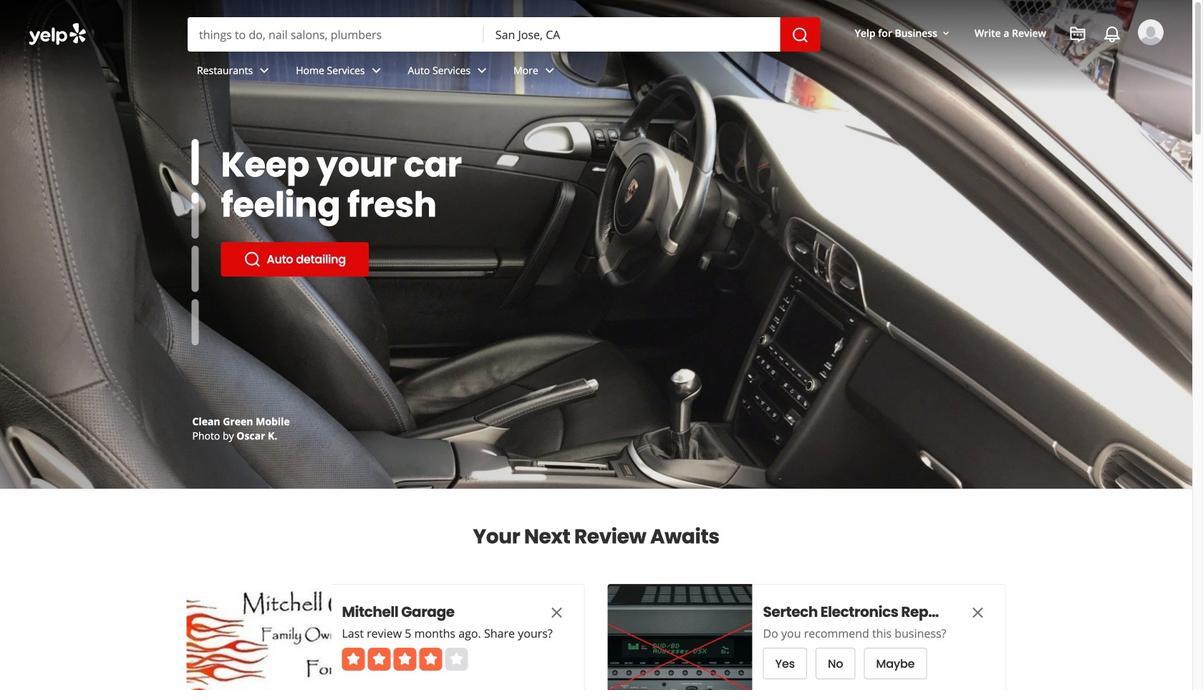 Task type: describe. For each thing, give the bounding box(es) containing it.
photo of mitchell garage image
[[187, 584, 331, 690]]

photo of sertech electronics repair image
[[608, 584, 753, 690]]

4 star rating image
[[342, 648, 468, 671]]

24 search v2 image
[[244, 251, 261, 268]]

dismiss card image
[[970, 604, 987, 621]]

select slide image
[[192, 139, 199, 185]]

business categories element
[[186, 52, 1164, 93]]

address, neighborhood, city, state or zip search field
[[484, 17, 781, 52]]

3 24 chevron down v2 image from the left
[[542, 62, 559, 79]]

2 24 chevron down v2 image from the left
[[368, 62, 385, 79]]

notifications image
[[1104, 26, 1121, 43]]

user actions element
[[844, 18, 1185, 106]]

projects image
[[1070, 26, 1087, 43]]



Task type: locate. For each thing, give the bounding box(es) containing it.
things to do, nail salons, plumbers search field
[[188, 17, 484, 52]]

1 24 chevron down v2 image from the left
[[256, 62, 273, 79]]

None field
[[188, 17, 484, 52], [484, 17, 781, 52]]

dismiss card image
[[549, 604, 566, 621]]

None search field
[[0, 0, 1193, 106], [188, 17, 821, 52], [0, 0, 1193, 106], [188, 17, 821, 52]]

0 horizontal spatial 24 chevron down v2 image
[[256, 62, 273, 79]]

16 chevron down v2 image
[[941, 28, 952, 39]]

24 chevron down v2 image
[[474, 62, 491, 79]]

none field address, neighborhood, city, state or zip
[[484, 17, 781, 52]]

2 none field from the left
[[484, 17, 781, 52]]

24 search v2 image
[[244, 211, 261, 228]]

terry t. image
[[1139, 19, 1164, 45]]

none field things to do, nail salons, plumbers
[[188, 17, 484, 52]]

2 horizontal spatial 24 chevron down v2 image
[[542, 62, 559, 79]]

1 horizontal spatial 24 chevron down v2 image
[[368, 62, 385, 79]]

1 none field from the left
[[188, 17, 484, 52]]

search image
[[792, 27, 809, 44]]

24 chevron down v2 image
[[256, 62, 273, 79], [368, 62, 385, 79], [542, 62, 559, 79]]



Task type: vqa. For each thing, say whether or not it's contained in the screenshot.
(670
no



